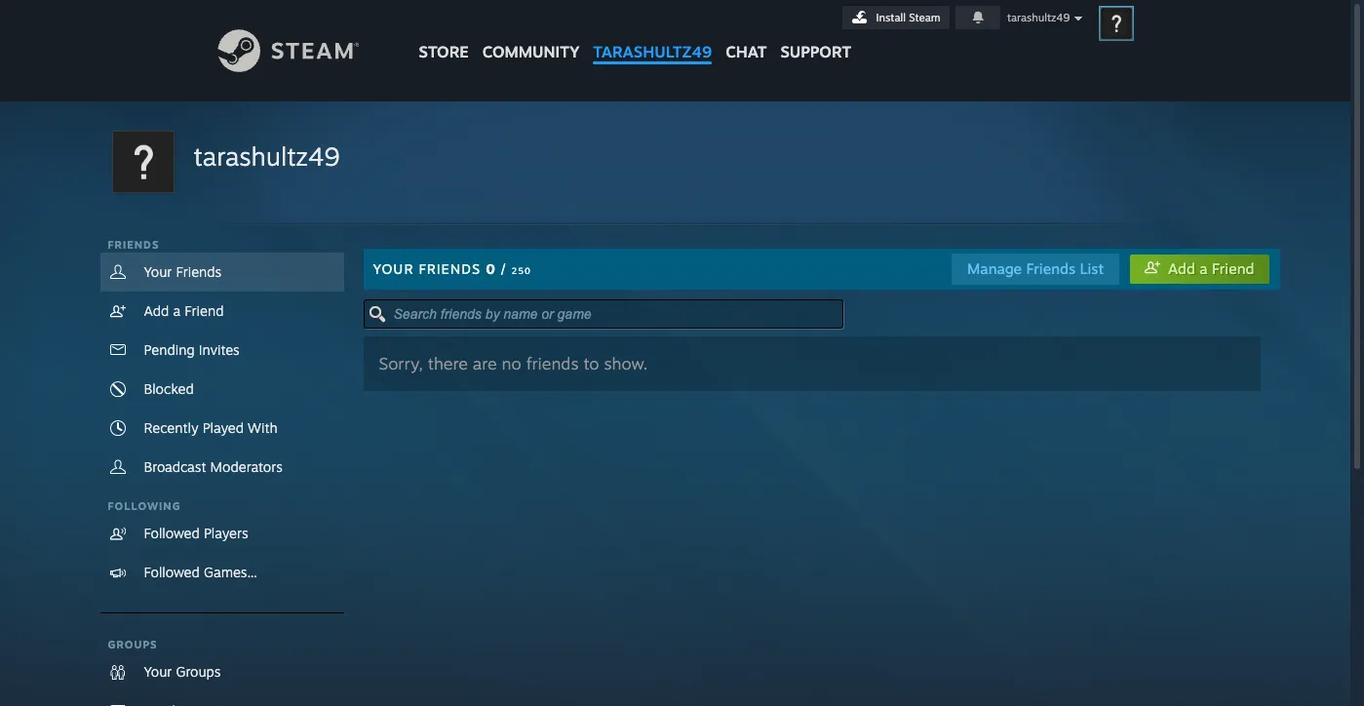 Task type: vqa. For each thing, say whether or not it's contained in the screenshot.
the rightmost tarashultz49
yes



Task type: locate. For each thing, give the bounding box(es) containing it.
community
[[482, 42, 580, 61]]

0 vertical spatial tarashultz49
[[1007, 11, 1070, 24]]

friends inside button
[[1026, 259, 1076, 278]]

0 vertical spatial add
[[1168, 259, 1196, 278]]

1 vertical spatial tarashultz49 link
[[194, 138, 340, 175]]

1 vertical spatial a
[[173, 302, 181, 319]]

store link
[[412, 0, 476, 71]]

chat link
[[719, 0, 774, 66]]

2 horizontal spatial tarashultz49
[[1007, 11, 1070, 24]]

your for your groups
[[144, 663, 172, 680]]

0 horizontal spatial add
[[144, 302, 169, 319]]

add right list
[[1168, 259, 1196, 278]]

250
[[512, 265, 531, 276]]

0 horizontal spatial tarashultz49
[[194, 140, 340, 172]]

broadcast
[[144, 458, 206, 475]]

manage
[[967, 259, 1022, 278]]

add
[[1168, 259, 1196, 278], [144, 302, 169, 319]]

blocked link
[[100, 370, 344, 409]]

store
[[419, 42, 469, 61]]

2 vertical spatial tarashultz49
[[194, 140, 340, 172]]

followed
[[144, 525, 200, 541], [144, 564, 200, 580]]

1 horizontal spatial friend
[[1212, 259, 1255, 278]]

friends left 0
[[419, 260, 481, 277]]

0
[[486, 260, 496, 277]]

friends left list
[[1026, 259, 1076, 278]]

broadcast moderators link
[[100, 448, 344, 487]]

1 horizontal spatial add a friend
[[1168, 259, 1255, 278]]

1 horizontal spatial tarashultz49 link
[[586, 0, 719, 71]]

groups
[[108, 638, 158, 651], [176, 663, 221, 680]]

your
[[373, 260, 414, 277], [144, 263, 172, 280], [144, 663, 172, 680]]

add a friend link
[[100, 292, 344, 331]]

tarashultz49 for left tarashultz49 link
[[194, 140, 340, 172]]

0 vertical spatial followed
[[144, 525, 200, 541]]

your inside your friends link
[[144, 263, 172, 280]]

1 horizontal spatial tarashultz49
[[593, 42, 712, 61]]

1 horizontal spatial groups
[[176, 663, 221, 680]]

support
[[781, 42, 851, 61]]

add up pending
[[144, 302, 169, 319]]

community link
[[476, 0, 586, 71]]

1 vertical spatial tarashultz49
[[593, 42, 712, 61]]

friend
[[1212, 259, 1255, 278], [185, 302, 224, 319]]

recently
[[144, 419, 198, 436]]

0 vertical spatial friend
[[1212, 259, 1255, 278]]

manage friends list
[[967, 259, 1104, 278]]

friends
[[526, 353, 579, 373]]

add a friend button
[[1129, 254, 1270, 285]]

your inside your groups link
[[144, 663, 172, 680]]

1 followed from the top
[[144, 525, 200, 541]]

1 horizontal spatial a
[[1200, 259, 1208, 278]]

1 horizontal spatial add
[[1168, 259, 1196, 278]]

0 vertical spatial groups
[[108, 638, 158, 651]]

manage friends list button
[[952, 254, 1120, 285]]

a
[[1200, 259, 1208, 278], [173, 302, 181, 319]]

1 vertical spatial followed
[[144, 564, 200, 580]]

with
[[248, 419, 278, 436]]

followed down followed players
[[144, 564, 200, 580]]

tarashultz49
[[1007, 11, 1070, 24], [593, 42, 712, 61], [194, 140, 340, 172]]

1 vertical spatial groups
[[176, 663, 221, 680]]

0 vertical spatial add a friend
[[1168, 259, 1255, 278]]

add a friend
[[1168, 259, 1255, 278], [144, 302, 224, 319]]

followed players
[[144, 525, 248, 541]]

players
[[204, 525, 248, 541]]

0 vertical spatial a
[[1200, 259, 1208, 278]]

0 vertical spatial tarashultz49 link
[[586, 0, 719, 71]]

1 vertical spatial add a friend
[[144, 302, 224, 319]]

played
[[202, 419, 244, 436]]

there
[[428, 353, 468, 373]]

friends
[[108, 238, 159, 252], [1026, 259, 1076, 278], [419, 260, 481, 277], [176, 263, 222, 280]]

2 followed from the top
[[144, 564, 200, 580]]

sorry, there are no friends to show.
[[379, 353, 648, 373]]

followed down following
[[144, 525, 200, 541]]

recently played with link
[[100, 409, 344, 448]]

tarashultz49 link
[[586, 0, 719, 71], [194, 138, 340, 175]]

install steam
[[876, 11, 941, 24]]

0 horizontal spatial friend
[[185, 302, 224, 319]]

your friends link
[[100, 253, 344, 292]]

moderators
[[210, 458, 283, 475]]

friends up add a friend link
[[176, 263, 222, 280]]



Task type: describe. For each thing, give the bounding box(es) containing it.
friend inside button
[[1212, 259, 1255, 278]]

chat
[[726, 42, 767, 61]]

install
[[876, 11, 906, 24]]

add a friend inside button
[[1168, 259, 1255, 278]]

show.
[[604, 353, 648, 373]]

tarashultz49 for rightmost tarashultz49 link
[[593, 42, 712, 61]]

followed for followed games...
[[144, 564, 200, 580]]

recently played with
[[144, 419, 278, 436]]

friends for your friends
[[176, 263, 222, 280]]

broadcast moderators
[[144, 458, 283, 475]]

your groups
[[144, 663, 221, 680]]

install steam link
[[842, 6, 949, 29]]

to
[[584, 353, 599, 373]]

support link
[[774, 0, 858, 66]]

your friends 0 / 250
[[373, 260, 531, 277]]

games...
[[204, 564, 257, 580]]

your for your friends 0 / 250
[[373, 260, 414, 277]]

friends for manage friends list
[[1026, 259, 1076, 278]]

steam
[[909, 11, 941, 24]]

followed games...
[[144, 564, 257, 580]]

followed for followed players
[[144, 525, 200, 541]]

1 vertical spatial friend
[[185, 302, 224, 319]]

no
[[502, 353, 521, 373]]

followed players link
[[100, 514, 344, 553]]

list
[[1080, 259, 1104, 278]]

are
[[473, 353, 497, 373]]

pending
[[144, 341, 195, 358]]

your for your friends
[[144, 263, 172, 280]]

0 horizontal spatial a
[[173, 302, 181, 319]]

following
[[108, 499, 181, 513]]

pending invites
[[144, 341, 240, 358]]

add inside button
[[1168, 259, 1196, 278]]

pending invites link
[[100, 331, 344, 370]]

friends up 'your friends'
[[108, 238, 159, 252]]

blocked
[[144, 380, 194, 397]]

your friends
[[144, 263, 222, 280]]

0 horizontal spatial groups
[[108, 638, 158, 651]]

invites
[[199, 341, 240, 358]]

1 vertical spatial add
[[144, 302, 169, 319]]

0 horizontal spatial add a friend
[[144, 302, 224, 319]]

followed games... link
[[100, 553, 344, 592]]

friends for your friends 0 / 250
[[419, 260, 481, 277]]

0 horizontal spatial tarashultz49 link
[[194, 138, 340, 175]]

/
[[501, 260, 507, 277]]

sorry,
[[379, 353, 423, 373]]

a inside button
[[1200, 259, 1208, 278]]

Search friends by name or game text field
[[363, 299, 843, 329]]

your groups link
[[100, 652, 344, 691]]



